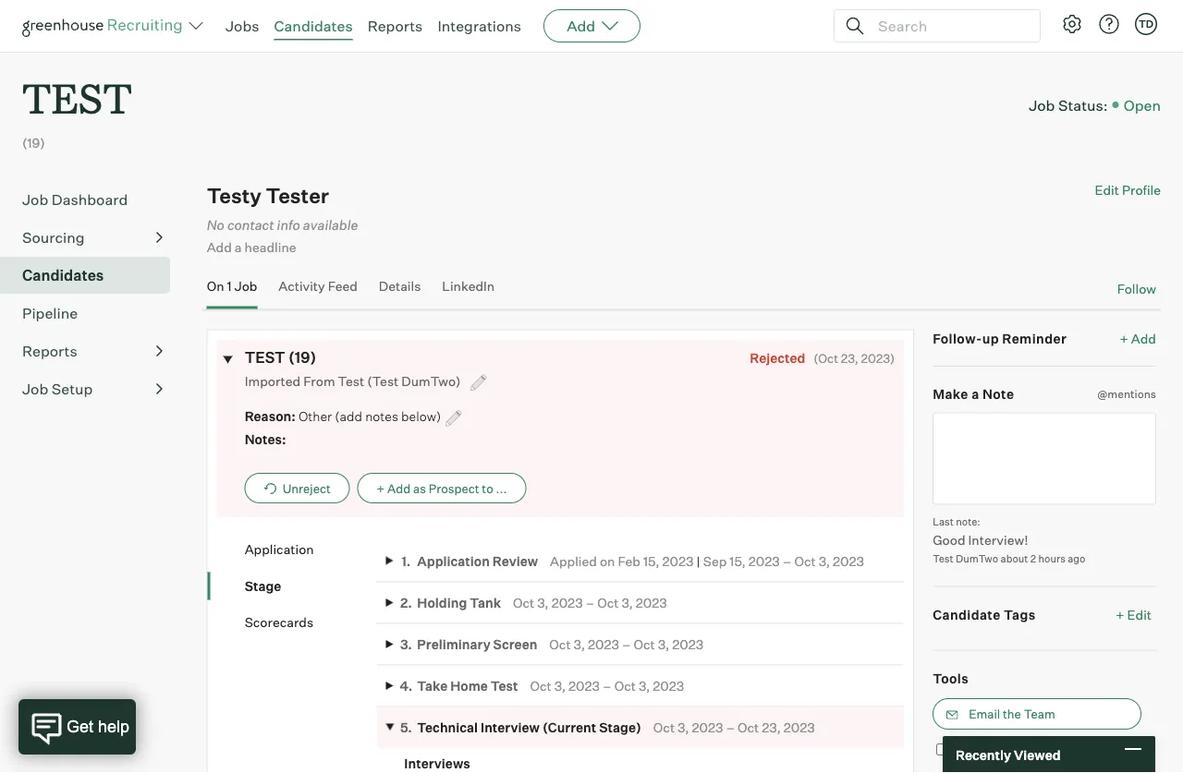 Task type: locate. For each thing, give the bounding box(es) containing it.
2 vertical spatial +
[[1116, 607, 1125, 623]]

hours
[[1039, 553, 1066, 565]]

job left status:
[[1029, 96, 1055, 114]]

configure image
[[1061, 13, 1083, 35]]

(19) up from
[[288, 348, 316, 367]]

test up imported in the left of the page
[[245, 348, 285, 367]]

+ add link
[[1120, 329, 1156, 347]]

sep
[[703, 553, 727, 569]]

dumtwo)
[[402, 373, 461, 389]]

0 horizontal spatial test
[[338, 373, 364, 389]]

tester
[[266, 183, 329, 209]]

0 horizontal spatial test
[[22, 70, 132, 125]]

1 horizontal spatial candidates
[[274, 17, 353, 35]]

3,
[[819, 553, 830, 569], [537, 595, 549, 611], [622, 595, 633, 611], [574, 637, 585, 653], [658, 637, 669, 653], [554, 678, 566, 694], [639, 678, 650, 694], [678, 720, 689, 736]]

email left the
[[969, 707, 1000, 722]]

test inside last note: good interview! test dumtwo               about 2 hours               ago
[[933, 553, 954, 565]]

feb
[[618, 553, 641, 569]]

other
[[299, 408, 332, 425]]

tools
[[933, 671, 969, 687]]

0 horizontal spatial application
[[245, 542, 314, 558]]

1 horizontal spatial reports link
[[368, 17, 423, 35]]

0 horizontal spatial 15,
[[643, 553, 660, 569]]

follow link
[[1117, 280, 1156, 298]]

1 horizontal spatial 23,
[[841, 351, 859, 365]]

greenhouse recruiting image
[[22, 15, 189, 37]]

2 vertical spatial test
[[491, 678, 518, 694]]

test down greenhouse recruiting image
[[22, 70, 132, 125]]

job
[[1029, 96, 1055, 114], [22, 191, 48, 209], [235, 278, 257, 294], [22, 380, 48, 399]]

headline
[[245, 239, 296, 256]]

candidates link right jobs
[[274, 17, 353, 35]]

oct 3, 2023 – oct 23, 2023
[[653, 720, 815, 736]]

edit
[[1095, 182, 1119, 198], [1127, 607, 1152, 623]]

1 horizontal spatial application
[[417, 553, 490, 569]]

viewed
[[1014, 747, 1061, 763]]

1 horizontal spatial candidates link
[[274, 17, 353, 35]]

23, inside rejected (oct 23, 2023)
[[841, 351, 859, 365]]

on
[[207, 278, 224, 294]]

candidates right jobs
[[274, 17, 353, 35]]

+ edit link
[[1111, 602, 1156, 628]]

1 vertical spatial 23,
[[762, 720, 781, 736]]

test right the home
[[491, 678, 518, 694]]

no
[[207, 216, 224, 233]]

application up holding
[[417, 553, 490, 569]]

reports link left the "integrations" link
[[368, 17, 423, 35]]

follow-up reminder
[[933, 330, 1067, 346]]

0 vertical spatial (19)
[[22, 135, 45, 151]]

reports link
[[368, 17, 423, 35], [22, 340, 163, 363]]

reason: other (add notes below)
[[245, 408, 441, 425]]

0 horizontal spatial a
[[235, 239, 242, 256]]

1 horizontal spatial reports
[[368, 17, 423, 35]]

3.
[[400, 637, 412, 653]]

a
[[235, 239, 242, 256], [972, 386, 980, 402]]

available
[[303, 216, 358, 233]]

1 horizontal spatial 15,
[[730, 553, 746, 569]]

unreject button
[[245, 473, 350, 504]]

reports link up the job setup link
[[22, 340, 163, 363]]

5. technical interview (current stage)
[[400, 720, 641, 736]]

reason:
[[245, 408, 296, 425]]

(add
[[335, 408, 362, 425]]

test left "(test"
[[338, 373, 364, 389]]

0 vertical spatial +
[[1120, 330, 1129, 346]]

0 vertical spatial candidates link
[[274, 17, 353, 35]]

–
[[783, 553, 792, 569], [586, 595, 595, 611], [622, 637, 631, 653], [603, 678, 612, 694], [726, 720, 735, 736]]

note
[[983, 386, 1014, 402]]

contact
[[227, 216, 274, 233]]

notes:
[[245, 432, 286, 448]]

1 vertical spatial +
[[377, 481, 385, 496]]

job dashboard link
[[22, 189, 163, 211]]

+ inside button
[[377, 481, 385, 496]]

imported
[[245, 373, 301, 389]]

15, right feb
[[643, 553, 660, 569]]

0 vertical spatial a
[[235, 239, 242, 256]]

activity feed link
[[279, 278, 358, 305]]

activity
[[279, 278, 325, 294]]

23,
[[841, 351, 859, 365], [762, 720, 781, 736]]

email
[[969, 707, 1000, 722], [996, 744, 1027, 759]]

add
[[567, 17, 596, 35], [207, 239, 232, 256], [1131, 330, 1156, 346], [387, 481, 411, 496]]

application up stage
[[245, 542, 314, 558]]

pipeline
[[22, 304, 78, 323]]

recently
[[956, 747, 1011, 763]]

info
[[277, 216, 300, 233]]

4. take home test oct 3, 2023 – oct 3, 2023
[[400, 678, 684, 694]]

1. application review applied on  feb 15, 2023 | sep 15, 2023 – oct 3, 2023
[[401, 553, 864, 569]]

0 horizontal spatial 23,
[[762, 720, 781, 736]]

not
[[973, 744, 993, 759]]

1 vertical spatial reports
[[22, 342, 77, 361]]

last note: good interview! test dumtwo               about 2 hours               ago
[[933, 516, 1086, 565]]

1 horizontal spatial test
[[245, 348, 285, 367]]

candidates down sourcing
[[22, 266, 104, 285]]

interview
[[481, 720, 540, 736]]

15, right sep
[[730, 553, 746, 569]]

1 horizontal spatial (19)
[[288, 348, 316, 367]]

@mentions
[[1098, 387, 1156, 401]]

stage
[[245, 578, 281, 594]]

from
[[303, 373, 335, 389]]

0 vertical spatial candidates
[[274, 17, 353, 35]]

on 1 job link
[[207, 278, 257, 305]]

job up sourcing
[[22, 191, 48, 209]]

candidates link down sourcing link
[[22, 265, 163, 287]]

notes
[[365, 408, 398, 425]]

testy
[[207, 183, 262, 209]]

add inside testy tester no contact info available add a headline
[[207, 239, 232, 256]]

0 vertical spatial 23,
[[841, 351, 859, 365]]

a down 'contact' on the left top of the page
[[235, 239, 242, 256]]

a left the note
[[972, 386, 980, 402]]

test down good
[[933, 553, 954, 565]]

1 vertical spatial candidates link
[[22, 265, 163, 287]]

0 vertical spatial test
[[338, 373, 364, 389]]

2 horizontal spatial test
[[933, 553, 954, 565]]

candidate
[[933, 607, 1001, 623]]

0 vertical spatial email
[[969, 707, 1000, 722]]

2023
[[662, 553, 694, 569], [749, 553, 780, 569], [833, 553, 864, 569], [552, 595, 583, 611], [636, 595, 667, 611], [588, 637, 619, 653], [672, 637, 704, 653], [569, 678, 600, 694], [653, 678, 684, 694], [692, 720, 723, 736], [784, 720, 815, 736]]

reports down pipeline
[[22, 342, 77, 361]]

1 vertical spatial candidates
[[22, 266, 104, 285]]

do not email
[[954, 744, 1027, 759]]

1.
[[401, 553, 411, 569]]

to
[[482, 481, 493, 496]]

reports left the "integrations" link
[[368, 17, 423, 35]]

job for job status:
[[1029, 96, 1055, 114]]

a inside testy tester no contact info available add a headline
[[235, 239, 242, 256]]

1 vertical spatial (19)
[[288, 348, 316, 367]]

do
[[954, 744, 970, 759]]

email the team
[[969, 707, 1055, 722]]

edit profile link
[[1095, 182, 1161, 198]]

add inside button
[[387, 481, 411, 496]]

integrations
[[438, 17, 522, 35]]

feed
[[328, 278, 358, 294]]

screen
[[493, 637, 537, 653]]

0 vertical spatial test
[[22, 70, 132, 125]]

1 vertical spatial test
[[245, 348, 285, 367]]

0 horizontal spatial edit
[[1095, 182, 1119, 198]]

1 horizontal spatial edit
[[1127, 607, 1152, 623]]

(19) down test link
[[22, 135, 45, 151]]

as
[[413, 481, 426, 496]]

activity feed
[[279, 278, 358, 294]]

0 horizontal spatial reports link
[[22, 340, 163, 363]]

5.
[[400, 720, 412, 736]]

+ for + add as prospect to ...
[[377, 481, 385, 496]]

email right not
[[996, 744, 1027, 759]]

1 vertical spatial email
[[996, 744, 1027, 759]]

stage link
[[245, 577, 377, 595]]

dumtwo
[[956, 553, 999, 565]]

+ add as prospect to ... button
[[357, 473, 526, 504]]

None text field
[[933, 413, 1156, 505]]

1 vertical spatial test
[[933, 553, 954, 565]]

4.
[[400, 678, 413, 694]]

1 horizontal spatial a
[[972, 386, 980, 402]]

+ for + edit
[[1116, 607, 1125, 623]]

job left setup
[[22, 380, 48, 399]]



Task type: describe. For each thing, give the bounding box(es) containing it.
integrations link
[[438, 17, 522, 35]]

td button
[[1132, 9, 1161, 39]]

job right 1
[[235, 278, 257, 294]]

sourcing link
[[22, 227, 163, 249]]

on 1 job
[[207, 278, 257, 294]]

0 horizontal spatial candidates link
[[22, 265, 163, 287]]

td button
[[1135, 13, 1157, 35]]

rejected
[[750, 350, 806, 366]]

applied
[[550, 553, 597, 569]]

0 horizontal spatial (19)
[[22, 135, 45, 151]]

jobs link
[[226, 17, 259, 35]]

job for job setup
[[22, 380, 48, 399]]

about
[[1001, 553, 1028, 565]]

prospect
[[429, 481, 479, 496]]

technical
[[417, 720, 478, 736]]

scorecards
[[245, 615, 314, 631]]

test for test (19)
[[245, 348, 285, 367]]

make
[[933, 386, 969, 402]]

holding
[[417, 595, 467, 611]]

add button
[[544, 9, 641, 43]]

linkedin
[[442, 278, 495, 294]]

stage)
[[599, 720, 641, 736]]

test for test
[[22, 70, 132, 125]]

email inside button
[[969, 707, 1000, 722]]

|
[[697, 553, 700, 569]]

tags
[[1004, 607, 1036, 623]]

2 15, from the left
[[730, 553, 746, 569]]

0 horizontal spatial reports
[[22, 342, 77, 361]]

tank
[[470, 595, 501, 611]]

2023)
[[861, 351, 895, 365]]

2
[[1031, 553, 1036, 565]]

team
[[1024, 707, 1055, 722]]

good
[[933, 532, 966, 548]]

add inside popup button
[[567, 17, 596, 35]]

1 vertical spatial a
[[972, 386, 980, 402]]

details
[[379, 278, 421, 294]]

interviews
[[404, 756, 470, 772]]

scorecards link
[[245, 614, 377, 632]]

1 vertical spatial reports link
[[22, 340, 163, 363]]

testy tester no contact info available add a headline
[[207, 183, 358, 256]]

0 vertical spatial reports
[[368, 17, 423, 35]]

last
[[933, 516, 954, 528]]

open
[[1124, 96, 1161, 114]]

job for job dashboard
[[22, 191, 48, 209]]

home
[[450, 678, 488, 694]]

make a note
[[933, 386, 1014, 402]]

0 vertical spatial reports link
[[368, 17, 423, 35]]

edit profile
[[1095, 182, 1161, 198]]

1 horizontal spatial test
[[491, 678, 518, 694]]

up
[[982, 330, 999, 346]]

imported from test (test dumtwo)
[[245, 373, 464, 389]]

job setup link
[[22, 378, 163, 400]]

+ for + add
[[1120, 330, 1129, 346]]

...
[[496, 481, 507, 496]]

jobs
[[226, 17, 259, 35]]

follow
[[1117, 281, 1156, 297]]

job setup
[[22, 380, 93, 399]]

+ add
[[1120, 330, 1156, 346]]

job dashboard
[[22, 191, 128, 209]]

pipeline link
[[22, 302, 163, 325]]

0 vertical spatial edit
[[1095, 182, 1119, 198]]

follow-
[[933, 330, 982, 346]]

2.
[[400, 595, 412, 611]]

review
[[493, 553, 538, 569]]

(test
[[367, 373, 399, 389]]

test (19)
[[245, 348, 316, 367]]

2. holding tank oct 3, 2023 – oct 3, 2023
[[400, 595, 667, 611]]

linkedin link
[[442, 278, 495, 305]]

1 15, from the left
[[643, 553, 660, 569]]

take
[[417, 678, 448, 694]]

+ add as prospect to ...
[[377, 481, 507, 496]]

job status:
[[1029, 96, 1108, 114]]

setup
[[52, 380, 93, 399]]

sourcing
[[22, 229, 85, 247]]

below)
[[401, 408, 441, 425]]

ago
[[1068, 553, 1086, 565]]

rejected (oct 23, 2023)
[[750, 350, 895, 366]]

0 horizontal spatial candidates
[[22, 266, 104, 285]]

Search text field
[[874, 12, 1023, 39]]

interview!
[[968, 532, 1028, 548]]

application link
[[245, 541, 377, 559]]

(current
[[543, 720, 597, 736]]

preliminary
[[417, 637, 491, 653]]

Do Not Email checkbox
[[937, 744, 949, 756]]

td
[[1139, 18, 1154, 30]]

profile
[[1122, 182, 1161, 198]]

1 vertical spatial edit
[[1127, 607, 1152, 623]]



Task type: vqa. For each thing, say whether or not it's contained in the screenshot.
Follow-up Reminder in the right top of the page
yes



